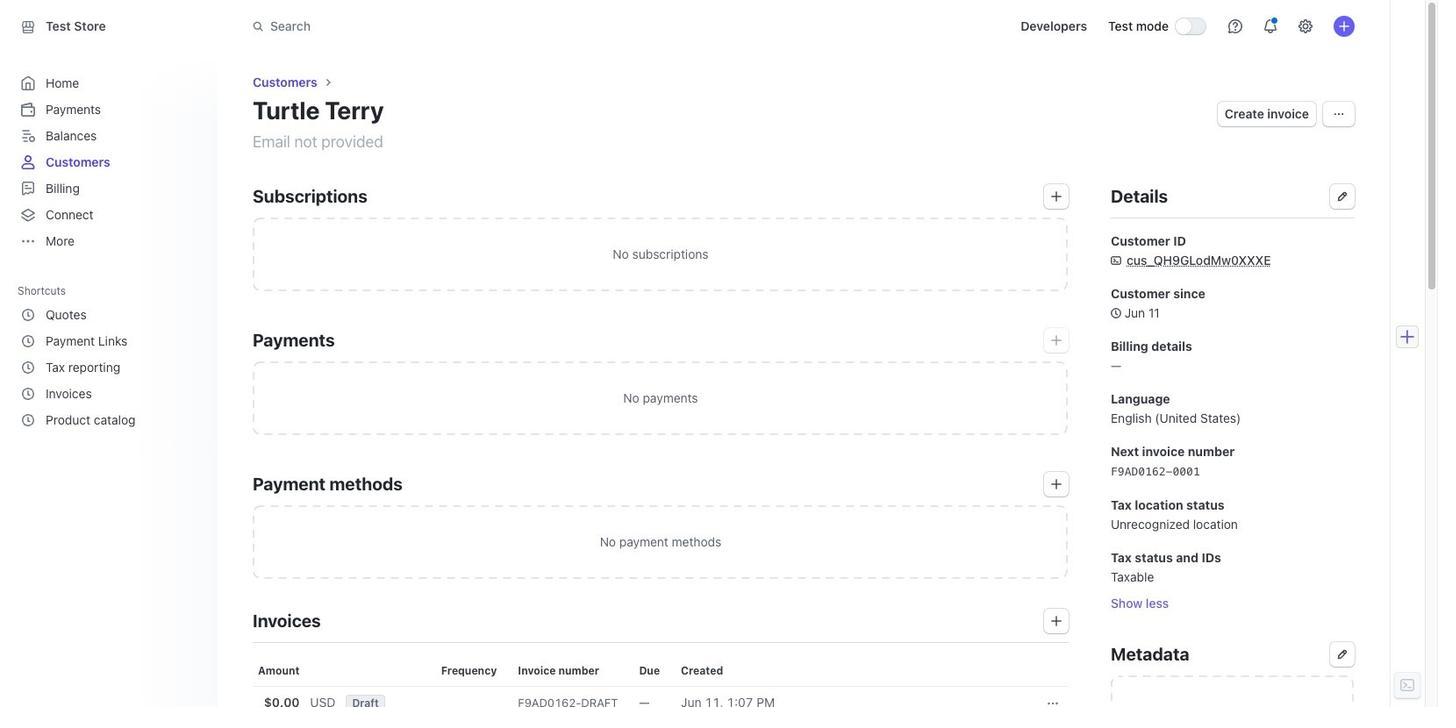 Task type: vqa. For each thing, say whether or not it's contained in the screenshot.
Create payment button the Create
no



Task type: locate. For each thing, give the bounding box(es) containing it.
row actions image
[[1048, 698, 1059, 707]]

manage shortcuts image
[[186, 285, 197, 296]]

help image
[[1229, 19, 1243, 33]]

shortcuts element
[[18, 278, 204, 434], [18, 302, 200, 434]]

notifications image
[[1264, 19, 1278, 33]]

None search field
[[242, 10, 737, 43]]

settings image
[[1299, 19, 1313, 33]]

svg image
[[1334, 109, 1345, 119]]



Task type: describe. For each thing, give the bounding box(es) containing it.
core navigation links element
[[18, 70, 200, 255]]

Test mode checkbox
[[1176, 18, 1206, 34]]

Search text field
[[242, 10, 737, 43]]

1 shortcuts element from the top
[[18, 278, 204, 434]]

2 shortcuts element from the top
[[18, 302, 200, 434]]



